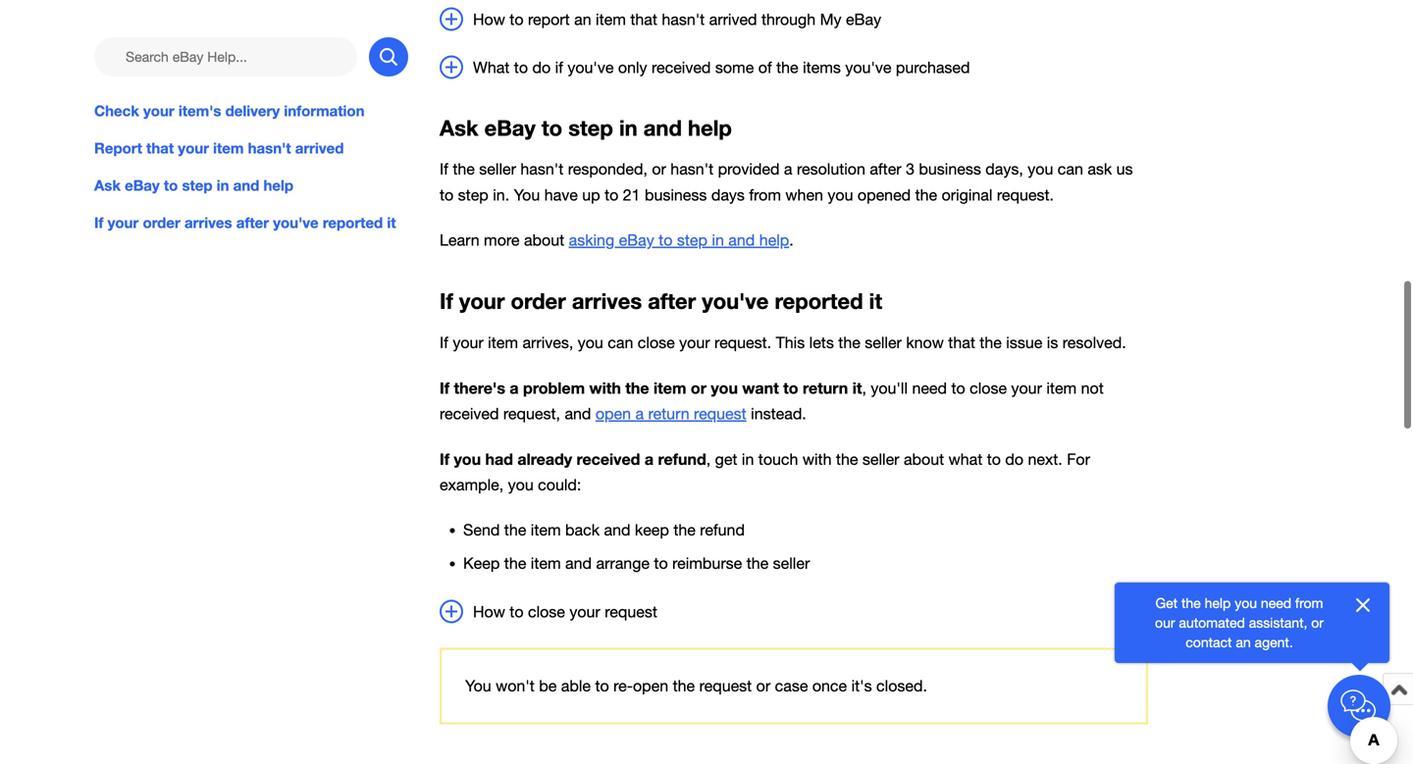 Task type: describe. For each thing, give the bounding box(es) containing it.
closed.
[[876, 677, 927, 695]]

instead.
[[751, 405, 806, 423]]

a down open a return request link
[[645, 450, 654, 469]]

21
[[623, 186, 640, 204]]

you inside 'if the seller hasn't responded, or hasn't provided a resolution after 3 business days, you can ask us to step in. you have up to 21 business days from when you opened the original request.'
[[514, 186, 540, 204]]

information
[[284, 102, 365, 120]]

you've right if
[[568, 58, 614, 77]]

hasn't inside report that your item hasn't arrived link
[[248, 139, 291, 157]]

check your item's delivery information
[[94, 102, 365, 120]]

1 horizontal spatial it
[[853, 379, 862, 397]]

get the help you need from our automated assistant, or contact an agent. tooltip
[[1146, 594, 1333, 653]]

touch
[[758, 450, 798, 469]]

if your item arrives, you can close your request. this lets the seller know that the issue is resolved.
[[440, 333, 1126, 352]]

get the help you need from our automated assistant, or contact an agent.
[[1155, 595, 1324, 651]]

resolution
[[797, 160, 865, 178]]

check
[[94, 102, 139, 120]]

of
[[758, 58, 772, 77]]

or inside get the help you need from our automated assistant, or contact an agent.
[[1311, 615, 1324, 631]]

, get in touch with the seller about what to do next. for example, you could:
[[440, 450, 1090, 494]]

or up open a return request instead.
[[691, 379, 707, 397]]

once
[[812, 677, 847, 695]]

0 vertical spatial order
[[143, 214, 180, 232]]

1 horizontal spatial return
[[803, 379, 848, 397]]

report that your item hasn't arrived
[[94, 139, 344, 157]]

and down back
[[565, 555, 592, 573]]

is
[[1047, 333, 1058, 352]]

us
[[1116, 160, 1133, 178]]

there's
[[454, 379, 505, 397]]

issue
[[1006, 333, 1043, 352]]

that inside dropdown button
[[630, 10, 657, 28]]

and inside ask ebay to step in and help link
[[233, 177, 259, 194]]

ask ebay to step in and help link
[[94, 175, 408, 196]]

had
[[485, 450, 513, 469]]

you up open a return request instead.
[[711, 379, 738, 397]]

if you had already received a refund
[[440, 450, 706, 469]]

and down only
[[644, 115, 682, 141]]

lets
[[809, 333, 834, 352]]

1 horizontal spatial arrives
[[572, 288, 642, 314]]

you down resolution
[[828, 186, 853, 204]]

about inside , get in touch with the seller about what to do next. for example, you could:
[[904, 450, 944, 469]]

resolved.
[[1063, 333, 1126, 352]]

do inside , get in touch with the seller about what to do next. for example, you could:
[[1005, 450, 1024, 469]]

your up if there's a problem with the item or you want to return it
[[679, 333, 710, 352]]

ask ebay to step in and help inside ask ebay to step in and help link
[[94, 177, 293, 194]]

0 vertical spatial request
[[694, 405, 747, 423]]

know
[[906, 333, 944, 352]]

up
[[582, 186, 600, 204]]

my
[[820, 10, 842, 28]]

2 horizontal spatial that
[[948, 333, 975, 352]]

hasn't up the days
[[671, 160, 714, 178]]

ask
[[1088, 160, 1112, 178]]

help up provided
[[688, 115, 732, 141]]

step inside ask ebay to step in and help link
[[182, 177, 213, 194]]

not
[[1081, 379, 1104, 397]]

how to report an item that hasn't arrived through my ebay
[[473, 10, 881, 28]]

only
[[618, 58, 647, 77]]

can inside 'if the seller hasn't responded, or hasn't provided a resolution after 3 business days, you can ask us to step in. you have up to 21 business days from when you opened the original request.'
[[1058, 160, 1083, 178]]

items
[[803, 58, 841, 77]]

keep the item and arrange to reimburse the seller
[[463, 555, 810, 573]]

arrived inside dropdown button
[[709, 10, 757, 28]]

you won't be able to re-open the request or case once it's closed.
[[465, 677, 927, 695]]

seller up the how to close your request "dropdown button"
[[773, 555, 810, 573]]

1 horizontal spatial close
[[638, 333, 675, 352]]

from inside 'if the seller hasn't responded, or hasn't provided a resolution after 3 business days, you can ask us to step in. you have up to 21 business days from when you opened the original request.'
[[749, 186, 781, 204]]

a inside 'if the seller hasn't responded, or hasn't provided a resolution after 3 business days, you can ask us to step in. you have up to 21 business days from when you opened the original request.'
[[784, 160, 792, 178]]

hasn't up "have"
[[520, 160, 564, 178]]

2 vertical spatial request
[[699, 677, 752, 695]]

1 horizontal spatial open
[[633, 677, 668, 695]]

1 horizontal spatial reported
[[775, 288, 863, 314]]

our
[[1155, 615, 1175, 631]]

what
[[949, 450, 983, 469]]

learn
[[440, 231, 480, 249]]

back
[[565, 521, 600, 539]]

0 horizontal spatial it
[[387, 214, 396, 232]]

1 vertical spatial arrived
[[295, 139, 344, 157]]

you've up the if your item arrives, you can close your request. this lets the seller know that the issue is resolved.
[[702, 288, 769, 314]]

opened
[[858, 186, 911, 204]]

your up there's
[[453, 333, 484, 352]]

0 vertical spatial refund
[[658, 450, 706, 469]]

request,
[[503, 405, 560, 423]]

it's
[[851, 677, 872, 695]]

have
[[544, 186, 578, 204]]

and down the days
[[728, 231, 755, 249]]

1 vertical spatial it
[[869, 288, 882, 314]]

an inside get the help you need from our automated assistant, or contact an agent.
[[1236, 634, 1251, 651]]

, for if you had already received a refund
[[706, 450, 711, 469]]

seller inside , get in touch with the seller about what to do next. for example, you could:
[[863, 450, 899, 469]]

purchased
[[896, 58, 970, 77]]

how for how to report an item that hasn't arrived through my ebay
[[473, 10, 505, 28]]

open a return request link
[[596, 405, 747, 423]]

to inside , get in touch with the seller about what to do next. for example, you could:
[[987, 450, 1001, 469]]

in.
[[493, 186, 509, 204]]

asking ebay to step in and help link
[[569, 231, 789, 249]]

keep
[[635, 521, 669, 539]]

report that your item hasn't arrived link
[[94, 137, 408, 159]]

get
[[1156, 595, 1178, 611]]

1 horizontal spatial received
[[577, 450, 640, 469]]

with for problem
[[589, 379, 621, 397]]

you've right items
[[845, 58, 892, 77]]

send the item back and keep the refund
[[463, 521, 745, 539]]

when
[[786, 186, 823, 204]]

1 vertical spatial refund
[[700, 521, 745, 539]]

ebay right asking
[[619, 231, 654, 249]]

, you'll need to close your item not received request, and
[[440, 379, 1104, 423]]

ask inside ask ebay to step in and help link
[[94, 177, 121, 194]]

report
[[528, 10, 570, 28]]

if the seller hasn't responded, or hasn't provided a resolution after 3 business days, you can ask us to step in. you have up to 21 business days from when you opened the original request.
[[440, 160, 1133, 204]]

your down report
[[108, 214, 139, 232]]

able
[[561, 677, 591, 695]]

item left back
[[531, 521, 561, 539]]

how to report an item that hasn't arrived through my ebay button
[[440, 7, 1148, 32]]

through
[[762, 10, 816, 28]]

ebay down what
[[484, 115, 536, 141]]

item's
[[178, 102, 221, 120]]

and up arrange
[[604, 521, 630, 539]]

hasn't inside how to report an item that hasn't arrived through my ebay dropdown button
[[662, 10, 705, 28]]

item inside , you'll need to close your item not received request, and
[[1047, 379, 1077, 397]]

some
[[715, 58, 754, 77]]

to inside , you'll need to close your item not received request, and
[[951, 379, 965, 397]]

reimburse
[[672, 555, 742, 573]]

want
[[742, 379, 779, 397]]

your down more
[[459, 288, 505, 314]]

1 vertical spatial request.
[[714, 333, 772, 352]]

received inside dropdown button
[[652, 58, 711, 77]]

received inside , you'll need to close your item not received request, and
[[440, 405, 499, 423]]

ebay inside how to report an item that hasn't arrived through my ebay dropdown button
[[846, 10, 881, 28]]

an inside dropdown button
[[574, 10, 591, 28]]

problem
[[523, 379, 585, 397]]

days
[[711, 186, 745, 204]]

1 vertical spatial if your order arrives after you've reported it
[[440, 288, 882, 314]]

0 horizontal spatial open
[[596, 405, 631, 423]]

arrives,
[[523, 333, 573, 352]]

your down the item's
[[178, 139, 209, 157]]



Task type: locate. For each thing, give the bounding box(es) containing it.
you've
[[568, 58, 614, 77], [845, 58, 892, 77], [273, 214, 319, 232], [702, 288, 769, 314]]

request left "case"
[[699, 677, 752, 695]]

the inside dropdown button
[[776, 58, 798, 77]]

item left arrives,
[[488, 333, 518, 352]]

1 horizontal spatial about
[[904, 450, 944, 469]]

that right know
[[948, 333, 975, 352]]

business right 21
[[645, 186, 707, 204]]

if
[[555, 58, 563, 77]]

what
[[473, 58, 510, 77]]

1 vertical spatial return
[[648, 405, 690, 423]]

or left "case"
[[756, 677, 771, 695]]

you up assistant,
[[1235, 595, 1257, 611]]

.
[[789, 231, 794, 249]]

1 horizontal spatial order
[[511, 288, 566, 314]]

0 vertical spatial it
[[387, 214, 396, 232]]

1 vertical spatial do
[[1005, 450, 1024, 469]]

you'll
[[871, 379, 908, 397]]

you down the "had"
[[508, 476, 534, 494]]

check your item's delivery information link
[[94, 100, 408, 122]]

refund left 'get'
[[658, 450, 706, 469]]

0 horizontal spatial after
[[236, 214, 269, 232]]

arrange
[[596, 555, 650, 573]]

close
[[638, 333, 675, 352], [970, 379, 1007, 397], [528, 603, 565, 621]]

1 vertical spatial about
[[904, 450, 944, 469]]

2 vertical spatial that
[[948, 333, 975, 352]]

to
[[510, 10, 524, 28], [514, 58, 528, 77], [542, 115, 562, 141], [164, 177, 178, 194], [440, 186, 454, 204], [605, 186, 619, 204], [659, 231, 673, 249], [783, 379, 798, 397], [951, 379, 965, 397], [987, 450, 1001, 469], [654, 555, 668, 573], [510, 603, 524, 621], [595, 677, 609, 695]]

ask ebay to step in and help up 'responded,'
[[440, 115, 732, 141]]

0 horizontal spatial from
[[749, 186, 781, 204]]

request. left this in the top of the page
[[714, 333, 772, 352]]

, inside , get in touch with the seller about what to do next. for example, you could:
[[706, 450, 711, 469]]

if
[[440, 160, 448, 178], [94, 214, 103, 232], [440, 288, 453, 314], [440, 333, 448, 352], [440, 379, 450, 397], [440, 450, 450, 469]]

1 horizontal spatial with
[[803, 450, 832, 469]]

asking
[[569, 231, 614, 249]]

1 vertical spatial received
[[440, 405, 499, 423]]

0 vertical spatial can
[[1058, 160, 1083, 178]]

be
[[539, 677, 557, 695]]

your inside "dropdown button"
[[570, 603, 600, 621]]

1 horizontal spatial an
[[1236, 634, 1251, 651]]

0 horizontal spatial ,
[[706, 450, 711, 469]]

0 vertical spatial return
[[803, 379, 848, 397]]

and
[[644, 115, 682, 141], [233, 177, 259, 194], [728, 231, 755, 249], [565, 405, 591, 423], [604, 521, 630, 539], [565, 555, 592, 573]]

help
[[688, 115, 732, 141], [264, 177, 293, 194], [759, 231, 789, 249], [1205, 595, 1231, 611]]

that up only
[[630, 10, 657, 28]]

or right assistant,
[[1311, 615, 1324, 631]]

need inside get the help you need from our automated assistant, or contact an agent.
[[1261, 595, 1292, 611]]

return down 'lets' in the right top of the page
[[803, 379, 848, 397]]

won't
[[496, 677, 535, 695]]

can left ask
[[1058, 160, 1083, 178]]

order
[[143, 214, 180, 232], [511, 288, 566, 314]]

0 horizontal spatial ask ebay to step in and help
[[94, 177, 293, 194]]

arrived up some
[[709, 10, 757, 28]]

in down the days
[[712, 231, 724, 249]]

example,
[[440, 476, 504, 494]]

2 vertical spatial received
[[577, 450, 640, 469]]

1 vertical spatial reported
[[775, 288, 863, 314]]

responded,
[[568, 160, 648, 178]]

, left you'll
[[862, 379, 866, 397]]

item inside dropdown button
[[596, 10, 626, 28]]

1 how from the top
[[473, 10, 505, 28]]

return down if there's a problem with the item or you want to return it
[[648, 405, 690, 423]]

close down issue
[[970, 379, 1007, 397]]

report
[[94, 139, 142, 157]]

0 vertical spatial ,
[[862, 379, 866, 397]]

hasn't
[[662, 10, 705, 28], [248, 139, 291, 157], [520, 160, 564, 178], [671, 160, 714, 178]]

you right "days,"
[[1028, 160, 1053, 178]]

open down if there's a problem with the item or you want to return it
[[596, 405, 631, 423]]

request inside "dropdown button"
[[605, 603, 657, 621]]

refund up reimburse
[[700, 521, 745, 539]]

step inside 'if the seller hasn't responded, or hasn't provided a resolution after 3 business days, you can ask us to step in. you have up to 21 business days from when you opened the original request.'
[[458, 186, 489, 204]]

arrives down learn more about asking ebay to step in and help .
[[572, 288, 642, 314]]

0 horizontal spatial ask
[[94, 177, 121, 194]]

assistant,
[[1249, 615, 1308, 631]]

1 vertical spatial an
[[1236, 634, 1251, 651]]

request down keep the item and arrange to reimburse the seller
[[605, 603, 657, 621]]

next.
[[1028, 450, 1063, 469]]

0 vertical spatial ask ebay to step in and help
[[440, 115, 732, 141]]

a
[[784, 160, 792, 178], [510, 379, 519, 397], [635, 405, 644, 423], [645, 450, 654, 469]]

1 horizontal spatial do
[[1005, 450, 1024, 469]]

the inside , get in touch with the seller about what to do next. for example, you could:
[[836, 450, 858, 469]]

keep
[[463, 555, 500, 573]]

how for how to close your request
[[473, 603, 505, 621]]

how to close your request button
[[440, 600, 1148, 625]]

1 horizontal spatial you
[[514, 186, 540, 204]]

0 vertical spatial that
[[630, 10, 657, 28]]

1 horizontal spatial ,
[[862, 379, 866, 397]]

0 vertical spatial reported
[[323, 214, 383, 232]]

received up could:
[[577, 450, 640, 469]]

0 vertical spatial need
[[912, 379, 947, 397]]

your down arrange
[[570, 603, 600, 621]]

1 vertical spatial ,
[[706, 450, 711, 469]]

0 vertical spatial received
[[652, 58, 711, 77]]

0 horizontal spatial arrives
[[184, 214, 232, 232]]

1 vertical spatial how
[[473, 603, 505, 621]]

close inside , you'll need to close your item not received request, and
[[970, 379, 1007, 397]]

you've down ask ebay to step in and help link
[[273, 214, 319, 232]]

0 vertical spatial business
[[919, 160, 981, 178]]

0 horizontal spatial need
[[912, 379, 947, 397]]

your left the item's
[[143, 102, 174, 120]]

0 vertical spatial how
[[473, 10, 505, 28]]

the inside get the help you need from our automated assistant, or contact an agent.
[[1182, 595, 1201, 611]]

hasn't up what to do if you've only received some of the items you've purchased
[[662, 10, 705, 28]]

how to close your request
[[473, 603, 657, 621]]

do inside dropdown button
[[532, 58, 551, 77]]

seller down you'll
[[863, 450, 899, 469]]

or
[[652, 160, 666, 178], [691, 379, 707, 397], [1311, 615, 1324, 631], [756, 677, 771, 695]]

3
[[906, 160, 915, 178]]

if inside 'if the seller hasn't responded, or hasn't provided a resolution after 3 business days, you can ask us to step in. you have up to 21 business days from when you opened the original request.'
[[440, 160, 448, 178]]

0 vertical spatial from
[[749, 186, 781, 204]]

after inside 'if the seller hasn't responded, or hasn't provided a resolution after 3 business days, you can ask us to step in. you have up to 21 business days from when you opened the original request.'
[[870, 160, 902, 178]]

ask
[[440, 115, 478, 141], [94, 177, 121, 194]]

after down ask ebay to step in and help link
[[236, 214, 269, 232]]

from down provided
[[749, 186, 781, 204]]

and down report that your item hasn't arrived link
[[233, 177, 259, 194]]

if your order arrives after you've reported it down asking ebay to step in and help link
[[440, 288, 882, 314]]

1 vertical spatial request
[[605, 603, 657, 621]]

you inside , get in touch with the seller about what to do next. for example, you could:
[[508, 476, 534, 494]]

for
[[1067, 450, 1090, 469]]

item up how to close your request
[[531, 555, 561, 573]]

0 vertical spatial do
[[532, 58, 551, 77]]

could:
[[538, 476, 581, 494]]

0 vertical spatial you
[[514, 186, 540, 204]]

0 vertical spatial ask
[[440, 115, 478, 141]]

request up 'get'
[[694, 405, 747, 423]]

about right more
[[524, 231, 564, 249]]

to inside "dropdown button"
[[510, 603, 524, 621]]

it up you'll
[[869, 288, 882, 314]]

1 horizontal spatial from
[[1295, 595, 1323, 611]]

1 vertical spatial need
[[1261, 595, 1292, 611]]

,
[[862, 379, 866, 397], [706, 450, 711, 469]]

return
[[803, 379, 848, 397], [648, 405, 690, 423]]

2 horizontal spatial close
[[970, 379, 1007, 397]]

if there's a problem with the item or you want to return it
[[440, 379, 862, 397]]

learn more about asking ebay to step in and help .
[[440, 231, 794, 249]]

days,
[[986, 160, 1023, 178]]

1 vertical spatial ask ebay to step in and help
[[94, 177, 293, 194]]

delivery
[[225, 102, 280, 120]]

item
[[596, 10, 626, 28], [213, 139, 244, 157], [488, 333, 518, 352], [654, 379, 686, 397], [1047, 379, 1077, 397], [531, 521, 561, 539], [531, 555, 561, 573]]

, for if there's a problem with the item or you want to return it
[[862, 379, 866, 397]]

item down check your item's delivery information
[[213, 139, 244, 157]]

, inside , you'll need to close your item not received request, and
[[862, 379, 866, 397]]

in
[[619, 115, 638, 141], [217, 177, 229, 194], [712, 231, 724, 249], [742, 450, 754, 469]]

1 vertical spatial arrives
[[572, 288, 642, 314]]

your
[[143, 102, 174, 120], [178, 139, 209, 157], [108, 214, 139, 232], [459, 288, 505, 314], [453, 333, 484, 352], [679, 333, 710, 352], [1011, 379, 1042, 397], [570, 603, 600, 621]]

1 vertical spatial with
[[803, 450, 832, 469]]

0 horizontal spatial close
[[528, 603, 565, 621]]

if your order arrives after you've reported it down ask ebay to step in and help link
[[94, 214, 396, 232]]

from
[[749, 186, 781, 204], [1295, 595, 1323, 611]]

can
[[1058, 160, 1083, 178], [608, 333, 633, 352]]

seller left know
[[865, 333, 902, 352]]

with right touch
[[803, 450, 832, 469]]

that right report
[[146, 139, 174, 157]]

0 horizontal spatial arrived
[[295, 139, 344, 157]]

business up "original"
[[919, 160, 981, 178]]

help up automated
[[1205, 595, 1231, 611]]

with inside , get in touch with the seller about what to do next. for example, you could:
[[803, 450, 832, 469]]

how
[[473, 10, 505, 28], [473, 603, 505, 621]]

it left you'll
[[853, 379, 862, 397]]

request. inside 'if the seller hasn't responded, or hasn't provided a resolution after 3 business days, you can ask us to step in. you have up to 21 business days from when you opened the original request.'
[[997, 186, 1054, 204]]

with right problem
[[589, 379, 621, 397]]

how up what
[[473, 10, 505, 28]]

ask down what
[[440, 115, 478, 141]]

0 horizontal spatial reported
[[323, 214, 383, 232]]

in down report that your item hasn't arrived
[[217, 177, 229, 194]]

you
[[514, 186, 540, 204], [465, 677, 491, 695]]

0 horizontal spatial that
[[146, 139, 174, 157]]

0 horizontal spatial an
[[574, 10, 591, 28]]

in right 'get'
[[742, 450, 754, 469]]

you inside get the help you need from our automated assistant, or contact an agent.
[[1235, 595, 1257, 611]]

1 horizontal spatial ask
[[440, 115, 478, 141]]

0 horizontal spatial return
[[648, 405, 690, 423]]

close up the be
[[528, 603, 565, 621]]

1 vertical spatial from
[[1295, 595, 1323, 611]]

ebay inside ask ebay to step in and help link
[[125, 177, 160, 194]]

1 horizontal spatial need
[[1261, 595, 1292, 611]]

after
[[870, 160, 902, 178], [236, 214, 269, 232], [648, 288, 696, 314]]

refund
[[658, 450, 706, 469], [700, 521, 745, 539]]

1 vertical spatial you
[[465, 677, 491, 695]]

reported
[[323, 214, 383, 232], [775, 288, 863, 314]]

ebay
[[846, 10, 881, 28], [484, 115, 536, 141], [125, 177, 160, 194], [619, 231, 654, 249]]

0 horizontal spatial request.
[[714, 333, 772, 352]]

1 vertical spatial business
[[645, 186, 707, 204]]

a up request, on the left of the page
[[510, 379, 519, 397]]

request. down "days,"
[[997, 186, 1054, 204]]

need right you'll
[[912, 379, 947, 397]]

do left if
[[532, 58, 551, 77]]

automated
[[1179, 615, 1245, 631]]

with
[[589, 379, 621, 397], [803, 450, 832, 469]]

2 vertical spatial after
[[648, 288, 696, 314]]

after down asking ebay to step in and help link
[[648, 288, 696, 314]]

1 horizontal spatial ask ebay to step in and help
[[440, 115, 732, 141]]

0 horizontal spatial can
[[608, 333, 633, 352]]

1 vertical spatial after
[[236, 214, 269, 232]]

open a return request instead.
[[596, 405, 806, 423]]

case
[[775, 677, 808, 695]]

order up arrives,
[[511, 288, 566, 314]]

0 horizontal spatial if your order arrives after you've reported it
[[94, 214, 396, 232]]

0 horizontal spatial received
[[440, 405, 499, 423]]

after left 3
[[870, 160, 902, 178]]

2 horizontal spatial it
[[869, 288, 882, 314]]

1 horizontal spatial business
[[919, 160, 981, 178]]

how inside "dropdown button"
[[473, 603, 505, 621]]

the
[[776, 58, 798, 77], [453, 160, 475, 178], [915, 186, 937, 204], [838, 333, 861, 352], [980, 333, 1002, 352], [625, 379, 649, 397], [836, 450, 858, 469], [504, 521, 526, 539], [674, 521, 696, 539], [504, 555, 526, 573], [747, 555, 769, 573], [1182, 595, 1201, 611], [673, 677, 695, 695]]

ask ebay to step in and help down report that your item hasn't arrived
[[94, 177, 293, 194]]

contact
[[1186, 634, 1232, 651]]

and inside , you'll need to close your item not received request, and
[[565, 405, 591, 423]]

if your order arrives after you've reported it link
[[94, 212, 408, 234]]

1 horizontal spatial that
[[630, 10, 657, 28]]

1 horizontal spatial can
[[1058, 160, 1083, 178]]

you up the example, at the bottom left of the page
[[454, 450, 481, 469]]

Search eBay Help... text field
[[94, 37, 357, 77]]

0 horizontal spatial about
[[524, 231, 564, 249]]

provided
[[718, 160, 780, 178]]

agent.
[[1255, 634, 1293, 651]]

arrives down ask ebay to step in and help link
[[184, 214, 232, 232]]

ask down report
[[94, 177, 121, 194]]

1 vertical spatial close
[[970, 379, 1007, 397]]

about
[[524, 231, 564, 249], [904, 450, 944, 469]]

item up only
[[596, 10, 626, 28]]

if your order arrives after you've reported it inside if your order arrives after you've reported it link
[[94, 214, 396, 232]]

0 vertical spatial close
[[638, 333, 675, 352]]

help down when
[[759, 231, 789, 249]]

you right arrives,
[[578, 333, 603, 352]]

in inside , get in touch with the seller about what to do next. for example, you could:
[[742, 450, 754, 469]]

help inside get the help you need from our automated assistant, or contact an agent.
[[1205, 595, 1231, 611]]

in up 'responded,'
[[619, 115, 638, 141]]

about left what
[[904, 450, 944, 469]]

open
[[596, 405, 631, 423], [633, 677, 668, 695]]

need
[[912, 379, 947, 397], [1261, 595, 1292, 611]]

seller inside 'if the seller hasn't responded, or hasn't provided a resolution after 3 business days, you can ask us to step in. you have up to 21 business days from when you opened the original request.'
[[479, 160, 516, 178]]

2 horizontal spatial received
[[652, 58, 711, 77]]

0 horizontal spatial with
[[589, 379, 621, 397]]

need up assistant,
[[1261, 595, 1292, 611]]

0 vertical spatial arrives
[[184, 214, 232, 232]]

close up if there's a problem with the item or you want to return it
[[638, 333, 675, 352]]

what to do if you've only received some of the items you've purchased
[[473, 58, 970, 77]]

what to do if you've only received some of the items you've purchased button
[[440, 55, 1148, 80]]

2 vertical spatial it
[[853, 379, 862, 397]]

with for touch
[[803, 450, 832, 469]]

your inside , you'll need to close your item not received request, and
[[1011, 379, 1042, 397]]

help down report that your item hasn't arrived link
[[264, 177, 293, 194]]

or right 'responded,'
[[652, 160, 666, 178]]

send
[[463, 521, 500, 539]]

do left next.
[[1005, 450, 1024, 469]]

a down if there's a problem with the item or you want to return it
[[635, 405, 644, 423]]

from inside get the help you need from our automated assistant, or contact an agent.
[[1295, 595, 1323, 611]]

seller up in.
[[479, 160, 516, 178]]

step
[[568, 115, 613, 141], [182, 177, 213, 194], [458, 186, 489, 204], [677, 231, 708, 249]]

0 vertical spatial arrived
[[709, 10, 757, 28]]

a up when
[[784, 160, 792, 178]]

0 vertical spatial with
[[589, 379, 621, 397]]

how down keep
[[473, 603, 505, 621]]

0 vertical spatial after
[[870, 160, 902, 178]]

close inside "dropdown button"
[[528, 603, 565, 621]]

1 horizontal spatial arrived
[[709, 10, 757, 28]]

already
[[518, 450, 572, 469]]

if inside if your order arrives after you've reported it link
[[94, 214, 103, 232]]

1 vertical spatial order
[[511, 288, 566, 314]]

ebay right my
[[846, 10, 881, 28]]

re-
[[614, 677, 633, 695]]

1 vertical spatial can
[[608, 333, 633, 352]]

2 vertical spatial close
[[528, 603, 565, 621]]

it left learn
[[387, 214, 396, 232]]

1 horizontal spatial if your order arrives after you've reported it
[[440, 288, 882, 314]]

1 horizontal spatial request.
[[997, 186, 1054, 204]]

item up open a return request link
[[654, 379, 686, 397]]

more
[[484, 231, 520, 249]]

0 horizontal spatial business
[[645, 186, 707, 204]]

get
[[715, 450, 737, 469]]

how inside dropdown button
[[473, 10, 505, 28]]

2 how from the top
[[473, 603, 505, 621]]

this
[[776, 333, 805, 352]]

or inside 'if the seller hasn't responded, or hasn't provided a resolution after 3 business days, you can ask us to step in. you have up to 21 business days from when you opened the original request.'
[[652, 160, 666, 178]]

need inside , you'll need to close your item not received request, and
[[912, 379, 947, 397]]

arrived down the information on the left top of the page
[[295, 139, 344, 157]]

1 horizontal spatial after
[[648, 288, 696, 314]]

original
[[942, 186, 993, 204]]



Task type: vqa. For each thing, say whether or not it's contained in the screenshot.
left Business
yes



